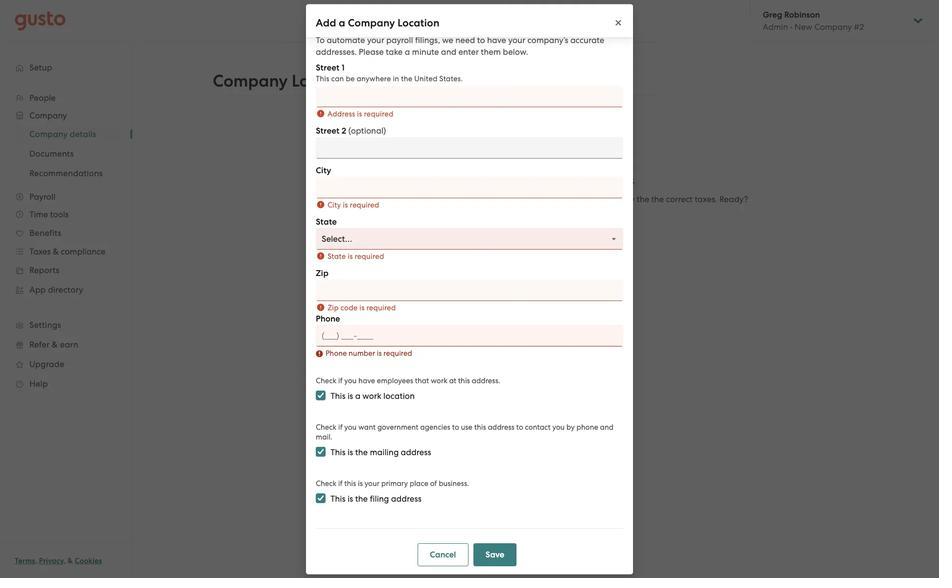 Task type: vqa. For each thing, say whether or not it's contained in the screenshot.
the Team members in Team Members link
no



Task type: describe. For each thing, give the bounding box(es) containing it.
street 2 (optional)
[[316, 126, 386, 136]]

This is the mailing address checkbox
[[316, 447, 326, 457]]

phone number is required
[[326, 349, 412, 358]]

your up this is the filing address
[[365, 480, 380, 488]]

required for address is required
[[364, 110, 394, 119]]

cancel button
[[418, 544, 468, 567]]

by
[[567, 423, 575, 432]]

below.
[[503, 47, 528, 57]]

filings,
[[415, 35, 440, 45]]

where
[[349, 194, 373, 204]]

your right where
[[375, 194, 392, 204]]

check if you want government agencies to use this address to contact you by phone and mail.
[[316, 423, 614, 442]]

we inside tell us where your company is located so we can properly file your forms and pay the the correct taxes. ready? let's start.
[[482, 194, 493, 204]]

forms
[[579, 194, 600, 204]]

to
[[316, 35, 325, 45]]

states.
[[439, 74, 463, 83]]

your right "file"
[[560, 194, 577, 204]]

united
[[414, 74, 438, 83]]

check for this is a work location
[[316, 377, 337, 385]]

if for this is a work location
[[338, 377, 343, 385]]

required for city is required
[[350, 201, 379, 210]]

you for a
[[344, 377, 357, 385]]

locations
[[292, 71, 365, 91]]

company for add a company location
[[348, 16, 395, 29]]

save button
[[473, 544, 517, 567]]

state is required
[[328, 252, 384, 261]]

this is the filing address
[[331, 494, 422, 504]]

City field
[[316, 177, 623, 198]]

payroll
[[386, 35, 413, 45]]

enter
[[459, 47, 479, 57]]

terms link
[[15, 557, 35, 566]]

you for the
[[344, 423, 357, 432]]

this for this is the filing address
[[331, 494, 346, 504]]

privacy link
[[39, 557, 64, 566]]

mail.
[[316, 433, 332, 442]]

want
[[359, 423, 376, 432]]

city is required
[[328, 201, 379, 210]]

Zip field
[[316, 280, 623, 301]]

anywhere
[[357, 74, 391, 83]]

this is the mailing address
[[331, 448, 431, 457]]

start.
[[535, 206, 555, 216]]

company's
[[528, 35, 568, 45]]

properly
[[511, 194, 544, 204]]

street for 1
[[316, 63, 340, 73]]

located
[[440, 194, 469, 204]]

2 , from the left
[[64, 557, 66, 566]]

use
[[461, 423, 473, 432]]

add your company addresses
[[438, 172, 635, 189]]

place
[[410, 480, 429, 488]]

Phone text field
[[316, 325, 623, 347]]

Street 1 field
[[316, 86, 623, 107]]

add company location dialog
[[306, 0, 633, 575]]

address for this is the filing address
[[391, 494, 422, 504]]

this for location
[[458, 377, 470, 385]]

city for city
[[316, 166, 331, 176]]

this is a work location
[[331, 391, 415, 401]]

location inside button
[[538, 222, 572, 232]]

city for city is required
[[328, 201, 341, 210]]

This is the filing address checkbox
[[316, 494, 326, 504]]

your up below.
[[508, 35, 526, 45]]

take
[[386, 47, 403, 57]]

phone for phone number is required
[[326, 349, 347, 358]]

this inside street 1 this can be anywhere in the united states.
[[316, 74, 329, 83]]

This is a work location checkbox
[[316, 391, 326, 401]]

phone for phone
[[316, 314, 340, 324]]

address inside "check if you want government agencies to use this address to contact you by phone and mail."
[[488, 423, 515, 432]]

of
[[430, 480, 437, 488]]

terms , privacy , & cookies
[[15, 557, 102, 566]]

to inside to automate your payroll filings, we need to have your company's accurate addresses. please take a minute and enter them below.
[[477, 35, 485, 45]]

add a location button
[[500, 221, 572, 233]]

address
[[328, 110, 355, 119]]

phone
[[577, 423, 598, 432]]

be
[[346, 74, 355, 83]]

automate
[[327, 35, 365, 45]]

number
[[349, 349, 375, 358]]

location
[[384, 391, 415, 401]]

mailing
[[370, 448, 399, 457]]

your up please
[[367, 35, 384, 45]]

zip for zip
[[316, 268, 329, 279]]

the right the pay
[[637, 194, 650, 204]]

pay
[[620, 194, 635, 204]]

check for this is the filing address
[[316, 480, 337, 488]]

cancel
[[430, 550, 456, 560]]

and inside to automate your payroll filings, we need to have your company's accurate addresses. please take a minute and enter them below.
[[441, 47, 457, 57]]

a inside to automate your payroll filings, we need to have your company's accurate addresses. please take a minute and enter them below.
[[405, 47, 410, 57]]

the left correct
[[652, 194, 664, 204]]

this for this is the mailing address
[[331, 448, 346, 457]]

them
[[481, 47, 501, 57]]

primary
[[381, 480, 408, 488]]

a inside button
[[531, 222, 536, 232]]

and inside "check if you want government agencies to use this address to contact you by phone and mail."
[[600, 423, 614, 432]]

add for add a company location
[[316, 16, 336, 29]]

let's
[[517, 206, 533, 216]]



Task type: locate. For each thing, give the bounding box(es) containing it.
1 vertical spatial zip
[[328, 304, 339, 312]]

address is required
[[328, 110, 394, 119]]

if inside "check if you want government agencies to use this address to contact you by phone and mail."
[[338, 423, 343, 432]]

1 vertical spatial we
[[482, 194, 493, 204]]

file
[[546, 194, 558, 204]]

0 horizontal spatial company
[[213, 71, 288, 91]]

terms
[[15, 557, 35, 566]]

work left at
[[431, 377, 448, 385]]

check up the this is a work location option
[[316, 377, 337, 385]]

zip code is required
[[328, 304, 396, 312]]

this right this is the mailing address "checkbox"
[[331, 448, 346, 457]]

1 vertical spatial add
[[438, 172, 465, 189]]

3 if from the top
[[338, 480, 343, 488]]

if up this is the filing address
[[338, 480, 343, 488]]

correct
[[666, 194, 693, 204]]

to
[[477, 35, 485, 45], [452, 423, 459, 432], [516, 423, 523, 432]]

and
[[441, 47, 457, 57], [603, 194, 618, 204], [600, 423, 614, 432]]

this right at
[[458, 377, 470, 385]]

home image
[[15, 11, 66, 31]]

0 vertical spatial state
[[316, 217, 337, 227]]

2 vertical spatial add
[[512, 222, 528, 232]]

check up this is the filing address option
[[316, 480, 337, 488]]

address.
[[472, 377, 500, 385]]

can inside street 1 this can be anywhere in the united states.
[[331, 74, 344, 83]]

us
[[338, 194, 347, 204]]

cookies
[[75, 557, 102, 566]]

0 vertical spatial company
[[348, 16, 395, 29]]

0 vertical spatial and
[[441, 47, 457, 57]]

add down let's
[[512, 222, 528, 232]]

0 vertical spatial phone
[[316, 314, 340, 324]]

tell us where your company is located so we can properly file your forms and pay the the correct taxes. ready? let's start.
[[324, 194, 748, 216]]

0 horizontal spatial have
[[359, 377, 375, 385]]

address right use
[[488, 423, 515, 432]]

1 vertical spatial phone
[[326, 349, 347, 358]]

street left 1 at the top of the page
[[316, 63, 340, 73]]

accurate
[[571, 35, 605, 45]]

check up the mail.
[[316, 423, 337, 432]]

addresses.
[[316, 47, 357, 57]]

1 horizontal spatial can
[[495, 194, 509, 204]]

we right so
[[482, 194, 493, 204]]

state
[[316, 217, 337, 227], [328, 252, 346, 261]]

a up want
[[355, 391, 361, 401]]

0 horizontal spatial location
[[398, 16, 440, 29]]

street inside street 1 this can be anywhere in the united states.
[[316, 63, 340, 73]]

1 horizontal spatial to
[[477, 35, 485, 45]]

company locations
[[213, 71, 365, 91]]

a
[[339, 16, 345, 29], [405, 47, 410, 57], [531, 222, 536, 232], [355, 391, 361, 401]]

is inside tell us where your company is located so we can properly file your forms and pay the the correct taxes. ready? let's start.
[[432, 194, 438, 204]]

0 horizontal spatial ,
[[35, 557, 37, 566]]

1 horizontal spatial we
[[482, 194, 493, 204]]

address down primary at the left bottom
[[391, 494, 422, 504]]

2 street from the top
[[316, 126, 340, 136]]

2 horizontal spatial add
[[512, 222, 528, 232]]

if for this is the filing address
[[338, 480, 343, 488]]

, left &
[[64, 557, 66, 566]]

zip
[[316, 268, 329, 279], [328, 304, 339, 312]]

so
[[471, 194, 480, 204]]

check for this is the mailing address
[[316, 423, 337, 432]]

street left 2
[[316, 126, 340, 136]]

0 vertical spatial work
[[431, 377, 448, 385]]

1 vertical spatial have
[[359, 377, 375, 385]]

1 vertical spatial state
[[328, 252, 346, 261]]

this right the this is a work location option
[[331, 391, 346, 401]]

a right take
[[405, 47, 410, 57]]

company inside "dialog"
[[348, 16, 395, 29]]

state for state is required
[[328, 252, 346, 261]]

you left want
[[344, 423, 357, 432]]

this
[[316, 74, 329, 83], [331, 391, 346, 401], [331, 448, 346, 457], [331, 494, 346, 504]]

add a company location
[[316, 16, 440, 29]]

2
[[342, 126, 346, 136]]

add for add your company addresses
[[438, 172, 465, 189]]

1 vertical spatial work
[[363, 391, 381, 401]]

0 horizontal spatial work
[[363, 391, 381, 401]]

1 vertical spatial check
[[316, 423, 337, 432]]

company
[[348, 16, 395, 29], [213, 71, 288, 91], [501, 172, 565, 189]]

1 horizontal spatial ,
[[64, 557, 66, 566]]

agencies
[[420, 423, 451, 432]]

zip down state is required
[[316, 268, 329, 279]]

1 horizontal spatial company
[[348, 16, 395, 29]]

the left filing
[[355, 494, 368, 504]]

check
[[316, 377, 337, 385], [316, 423, 337, 432], [316, 480, 337, 488]]

state for state
[[316, 217, 337, 227]]

business.
[[439, 480, 469, 488]]

and inside tell us where your company is located so we can properly file your forms and pay the the correct taxes. ready? let's start.
[[603, 194, 618, 204]]

to left use
[[452, 423, 459, 432]]

0 horizontal spatial can
[[331, 74, 344, 83]]

to left contact
[[516, 423, 523, 432]]

we inside to automate your payroll filings, we need to have your company's accurate addresses. please take a minute and enter them below.
[[442, 35, 454, 45]]

0 vertical spatial have
[[487, 35, 506, 45]]

a down let's
[[531, 222, 536, 232]]

1 vertical spatial city
[[328, 201, 341, 210]]

0 horizontal spatial this
[[344, 480, 356, 488]]

can down 1 at the top of the page
[[331, 74, 344, 83]]

we
[[442, 35, 454, 45], [482, 194, 493, 204]]

add inside add company location "dialog"
[[316, 16, 336, 29]]

city left where
[[328, 201, 341, 210]]

0 vertical spatial check
[[316, 377, 337, 385]]

is
[[357, 110, 362, 119], [432, 194, 438, 204], [343, 201, 348, 210], [348, 252, 353, 261], [360, 304, 365, 312], [377, 349, 382, 358], [348, 391, 353, 401], [348, 448, 353, 457], [358, 480, 363, 488], [348, 494, 353, 504]]

cookies button
[[75, 555, 102, 567]]

0 vertical spatial location
[[398, 16, 440, 29]]

employees
[[377, 377, 413, 385]]

company addresses image
[[518, 123, 554, 159]]

can inside tell us where your company is located so we can properly file your forms and pay the the correct taxes. ready? let's start.
[[495, 194, 509, 204]]

you
[[344, 377, 357, 385], [344, 423, 357, 432], [553, 423, 565, 432]]

you up this is a work location on the left
[[344, 377, 357, 385]]

government
[[378, 423, 419, 432]]

your
[[468, 172, 498, 189]]

1 vertical spatial can
[[495, 194, 509, 204]]

1 horizontal spatial add
[[438, 172, 465, 189]]

0 vertical spatial can
[[331, 74, 344, 83]]

the right in
[[401, 74, 413, 83]]

address for this is the mailing address
[[401, 448, 431, 457]]

0 vertical spatial we
[[442, 35, 454, 45]]

minute
[[412, 47, 439, 57]]

if for this is the mailing address
[[338, 423, 343, 432]]

this left be
[[316, 74, 329, 83]]

address down 'government' on the bottom
[[401, 448, 431, 457]]

street for 2
[[316, 126, 340, 136]]

2 horizontal spatial company
[[501, 172, 565, 189]]

add
[[316, 16, 336, 29], [438, 172, 465, 189], [512, 222, 528, 232]]

tell
[[324, 194, 336, 204]]

1 if from the top
[[338, 377, 343, 385]]

please
[[359, 47, 384, 57]]

filing
[[370, 494, 389, 504]]

1 vertical spatial if
[[338, 423, 343, 432]]

company for add your company addresses
[[501, 172, 565, 189]]

check if you have employees that work at this address.
[[316, 377, 500, 385]]

can left properly
[[495, 194, 509, 204]]

location down start.
[[538, 222, 572, 232]]

work
[[431, 377, 448, 385], [363, 391, 381, 401]]

have inside to automate your payroll filings, we need to have your company's accurate addresses. please take a minute and enter them below.
[[487, 35, 506, 45]]

0 horizontal spatial we
[[442, 35, 454, 45]]

, left 'privacy'
[[35, 557, 37, 566]]

0 vertical spatial zip
[[316, 268, 329, 279]]

1 vertical spatial this
[[474, 423, 486, 432]]

1 vertical spatial location
[[538, 222, 572, 232]]

1 horizontal spatial have
[[487, 35, 506, 45]]

contact
[[525, 423, 551, 432]]

2 vertical spatial address
[[391, 494, 422, 504]]

street
[[316, 63, 340, 73], [316, 126, 340, 136]]

this right this is the filing address option
[[331, 494, 346, 504]]

have up them at the top right
[[487, 35, 506, 45]]

add a location
[[512, 222, 572, 232]]

1 vertical spatial and
[[603, 194, 618, 204]]

and right phone
[[600, 423, 614, 432]]

check inside "check if you want government agencies to use this address to contact you by phone and mail."
[[316, 423, 337, 432]]

addresses
[[568, 172, 635, 189]]

if
[[338, 377, 343, 385], [338, 423, 343, 432], [338, 480, 343, 488]]

required for state is required
[[355, 252, 384, 261]]

add up to
[[316, 16, 336, 29]]

location inside "dialog"
[[398, 16, 440, 29]]

the
[[401, 74, 413, 83], [637, 194, 650, 204], [652, 194, 664, 204], [355, 448, 368, 457], [355, 494, 368, 504]]

in
[[393, 74, 399, 83]]

1 horizontal spatial location
[[538, 222, 572, 232]]

1 street from the top
[[316, 63, 340, 73]]

(optional)
[[348, 126, 386, 136]]

privacy
[[39, 557, 64, 566]]

code
[[341, 304, 358, 312]]

that
[[415, 377, 429, 385]]

zip left code
[[328, 304, 339, 312]]

1 vertical spatial street
[[316, 126, 340, 136]]

phone left number
[[326, 349, 347, 358]]

0 vertical spatial add
[[316, 16, 336, 29]]

to up them at the top right
[[477, 35, 485, 45]]

2 vertical spatial company
[[501, 172, 565, 189]]

the left 'mailing'
[[355, 448, 368, 457]]

0 vertical spatial city
[[316, 166, 331, 176]]

this for address
[[474, 423, 486, 432]]

this right use
[[474, 423, 486, 432]]

need
[[456, 35, 475, 45]]

1 , from the left
[[35, 557, 37, 566]]

2 horizontal spatial this
[[474, 423, 486, 432]]

1 check from the top
[[316, 377, 337, 385]]

we left the need
[[442, 35, 454, 45]]

and left the pay
[[603, 194, 618, 204]]

if left want
[[338, 423, 343, 432]]

2 vertical spatial check
[[316, 480, 337, 488]]

add inside add a location button
[[512, 222, 528, 232]]

,
[[35, 557, 37, 566], [64, 557, 66, 566]]

2 vertical spatial if
[[338, 480, 343, 488]]

2 horizontal spatial to
[[516, 423, 523, 432]]

0 vertical spatial street
[[316, 63, 340, 73]]

0 horizontal spatial to
[[452, 423, 459, 432]]

location up filings,
[[398, 16, 440, 29]]

0 vertical spatial this
[[458, 377, 470, 385]]

add for add a location
[[512, 222, 528, 232]]

if up this is a work location on the left
[[338, 377, 343, 385]]

required
[[364, 110, 394, 119], [350, 201, 379, 210], [355, 252, 384, 261], [367, 304, 396, 312], [384, 349, 412, 358]]

0 vertical spatial if
[[338, 377, 343, 385]]

check if this is your primary place of business.
[[316, 480, 469, 488]]

ready?
[[720, 194, 748, 204]]

zip for zip code is required
[[328, 304, 339, 312]]

city
[[316, 166, 331, 176], [328, 201, 341, 210]]

1 horizontal spatial work
[[431, 377, 448, 385]]

3 check from the top
[[316, 480, 337, 488]]

account menu element
[[750, 0, 925, 42]]

this for this is a work location
[[331, 391, 346, 401]]

&
[[68, 557, 73, 566]]

and left "enter"
[[441, 47, 457, 57]]

0 vertical spatial address
[[488, 423, 515, 432]]

1 vertical spatial company
[[213, 71, 288, 91]]

street 1 this can be anywhere in the united states.
[[316, 63, 463, 83]]

2 vertical spatial this
[[344, 480, 356, 488]]

have up this is a work location on the left
[[359, 377, 375, 385]]

company
[[394, 194, 430, 204]]

1
[[342, 63, 345, 73]]

city up tell
[[316, 166, 331, 176]]

1 vertical spatial address
[[401, 448, 431, 457]]

have
[[487, 35, 506, 45], [359, 377, 375, 385]]

save
[[486, 550, 505, 560]]

2 vertical spatial and
[[600, 423, 614, 432]]

to automate your payroll filings, we need to have your company's accurate addresses. please take a minute and enter them below.
[[316, 35, 605, 57]]

Street 2 field
[[316, 137, 623, 159]]

location
[[398, 16, 440, 29], [538, 222, 572, 232]]

the inside street 1 this can be anywhere in the united states.
[[401, 74, 413, 83]]

a up automate
[[339, 16, 345, 29]]

work left location
[[363, 391, 381, 401]]

you left by on the right bottom of the page
[[553, 423, 565, 432]]

at
[[449, 377, 457, 385]]

add up located
[[438, 172, 465, 189]]

2 check from the top
[[316, 423, 337, 432]]

this up this is the filing address
[[344, 480, 356, 488]]

phone down zip code is required
[[316, 314, 340, 324]]

2 if from the top
[[338, 423, 343, 432]]

taxes.
[[695, 194, 718, 204]]

1 horizontal spatial this
[[458, 377, 470, 385]]

0 horizontal spatial add
[[316, 16, 336, 29]]

this inside "check if you want government agencies to use this address to contact you by phone and mail."
[[474, 423, 486, 432]]



